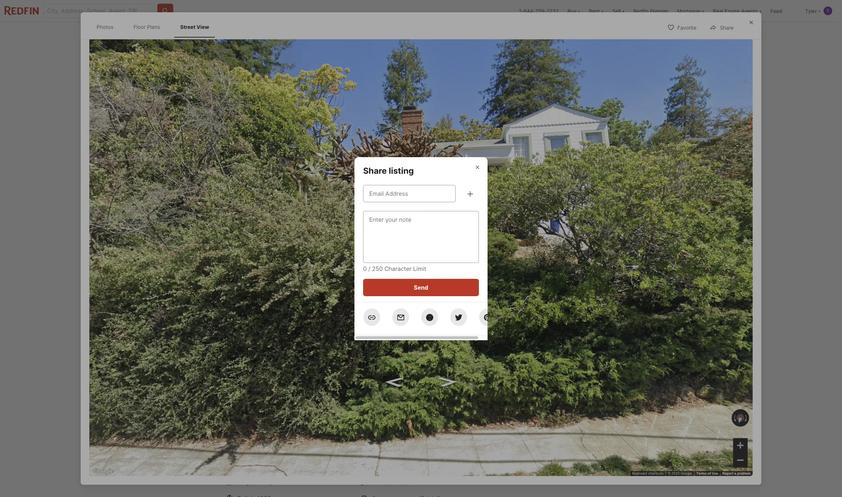 Task type: locate. For each thing, give the bounding box(es) containing it.
the right tours
[[596, 343, 602, 349]]

an inside button
[[553, 381, 560, 389]]

tour for tour in person
[[514, 299, 524, 304]]

redfin up 'last'
[[516, 343, 529, 349]]

0 horizontal spatial tab list
[[89, 17, 222, 38]]

can left see on the left of the page
[[259, 350, 267, 356]]

in
[[525, 299, 529, 304], [571, 343, 575, 349], [591, 343, 594, 349], [273, 416, 278, 424], [396, 425, 401, 432], [296, 434, 301, 441], [459, 442, 464, 450]]

1 vertical spatial can
[[277, 460, 287, 467]]

1 down wednesday on the right bottom of page
[[517, 262, 523, 274]]

this up opportunity
[[252, 394, 267, 404]]

nov down '3'
[[587, 275, 596, 280]]

terms
[[697, 472, 707, 476]]

0 horizontal spatial this
[[361, 451, 372, 458]]

1 vertical spatial large
[[357, 468, 371, 476]]

13
[[238, 463, 244, 470]]

save button
[[450, 327, 488, 345]]

2 up beds
[[324, 270, 329, 280]]

a left .27
[[289, 468, 292, 476]]

0.27 acres
[[373, 463, 401, 470]]

0 horizontal spatial can
[[259, 350, 267, 356]]

0 horizontal spatial plans
[[147, 24, 160, 30]]

cerrito up potential
[[303, 416, 322, 424]]

tour inside schedule tour "button"
[[564, 322, 575, 329]]

1 vertical spatial street view
[[299, 214, 327, 220]]

expansive
[[225, 468, 252, 476]]

friday
[[584, 255, 599, 261]]

2 horizontal spatial redfin
[[634, 8, 649, 14]]

for right the "lot"
[[326, 468, 334, 476]]

floor plans inside button
[[247, 214, 274, 220]]

see
[[269, 350, 277, 356]]

1 horizontal spatial tour
[[567, 299, 576, 304]]

redfin for redfin premier
[[634, 8, 649, 14]]

3
[[588, 262, 595, 274]]

closet down second
[[273, 451, 290, 458]]

home down 'flexibility'
[[268, 494, 284, 498]]

share listing dialog containing photos
[[81, 12, 762, 486]]

basement
[[225, 460, 252, 467]]

on down room,
[[249, 442, 256, 450]]

0 horizontal spatial favorite button
[[493, 24, 534, 39]]

4 tab from the left
[[363, 24, 421, 41]]

0 horizontal spatial tour
[[513, 239, 529, 249]]

cerrito for hills
[[303, 416, 322, 424]]

the up the full in the bottom of the page
[[398, 434, 407, 441]]

sale
[[243, 240, 255, 246]]

activities,
[[424, 468, 450, 476]]

second
[[268, 442, 288, 450]]

too.
[[294, 486, 305, 493]]

tour in person
[[514, 299, 545, 304]]

via
[[577, 299, 583, 304]]

0 vertical spatial cerrito
[[279, 253, 297, 261]]

keyboard shortcuts
[[632, 472, 664, 476]]

2 down thursday
[[553, 262, 559, 274]]

only you can see this.
[[236, 350, 289, 356]]

nov inside thursday 2 nov
[[551, 275, 561, 280]]

for up "imagination" at the bottom left
[[321, 486, 329, 493]]

redfin inside button
[[634, 8, 649, 14]]

0 vertical spatial family
[[436, 416, 452, 424]]

the up are
[[302, 434, 311, 441]]

favorite button down 1-
[[493, 24, 534, 39]]

0 horizontal spatial el
[[272, 253, 277, 261]]

cerrito left ca
[[279, 253, 297, 261]]

tour for schedule
[[564, 322, 575, 329]]

on down linen
[[260, 463, 267, 470]]

el
[[272, 253, 277, 261], [296, 416, 301, 424]]

2 horizontal spatial an
[[553, 381, 560, 389]]

family inside fixer opportunity in prime el cerrito hills with a large lot! this 2bd/1ba single family home welcomes you with boundless potential and opportunity. soak in the natural light with the bright living room, and entertain in the formal dining room adjacent to the well-appointed kitchen. situated on the second floor are two generously sized bedrooms, full bathroom, walk-in closet and hallway linen closet providing ample storage.       this home comes with a spacious unfinished basement that you can shape to your unique needs and lifestyle. a rare find, it also boasts an expansive backyard on a .27 acre lot for hosting large get-togethers and activities, or perhaps a multi-generational retreat, adu or an income-producing unit. a dedicated parking garage provides lots of flexibility too. ideal for investors and prospective homeowners alike looking to customize their home with a little imagination and some tlc.
[[436, 416, 452, 424]]

None button
[[504, 251, 537, 285], [539, 251, 572, 285], [575, 251, 608, 285], [504, 251, 537, 285], [539, 251, 572, 285], [575, 251, 608, 285]]

it
[[435, 460, 438, 467]]

2 horizontal spatial nov
[[587, 275, 596, 280]]

1 vertical spatial share
[[363, 166, 387, 176]]

0 vertical spatial to
[[391, 434, 396, 441]]

get pre-approved link
[[263, 282, 307, 288]]

chat
[[597, 299, 606, 304]]

5 tab from the left
[[421, 24, 457, 41]]

1 horizontal spatial ,
[[297, 253, 299, 261]]

tab list
[[89, 17, 222, 38], [225, 22, 462, 41]]

days right 13
[[246, 463, 259, 470]]

1 horizontal spatial 1
[[517, 262, 523, 274]]

0 horizontal spatial share
[[363, 166, 387, 176]]

listing
[[389, 166, 414, 176]]

2 nov from the left
[[551, 275, 561, 280]]

user photo image
[[824, 7, 833, 15]]

boundless
[[279, 425, 307, 432]]

1 horizontal spatial 94530
[[576, 343, 590, 349]]

on up retreat,
[[281, 468, 287, 476]]

-
[[257, 240, 259, 246]]

floor plans inside tab
[[134, 24, 160, 30]]

an down the "lot"
[[319, 477, 326, 484]]

0 horizontal spatial floor plans
[[134, 24, 160, 30]]

el right dr
[[272, 253, 277, 261]]

2 vertical spatial an
[[319, 477, 326, 484]]

94530 right ca
[[310, 253, 328, 261]]

1 vertical spatial a
[[392, 477, 396, 484]]

1 horizontal spatial closet
[[466, 442, 482, 450]]

your comments
[[225, 310, 288, 320]]

1-844-759-7732
[[519, 8, 559, 14]]

1 vertical spatial days
[[246, 463, 259, 470]]

single
[[418, 416, 435, 424]]

comes
[[391, 451, 409, 458]]

1 nov from the left
[[515, 275, 525, 280]]

share inside button
[[720, 24, 734, 31]]

street view button
[[283, 210, 334, 225]]

favorite down 1-
[[509, 29, 528, 35]]

adu
[[298, 477, 310, 484]]

el inside fixer opportunity in prime el cerrito hills with a large lot! this 2bd/1ba single family home welcomes you with boundless potential and opportunity. soak in the natural light with the bright living room, and entertain in the formal dining room adjacent to the well-appointed kitchen. situated on the second floor are two generously sized bedrooms, full bathroom, walk-in closet and hallway linen closet providing ample storage.       this home comes with a spacious unfinished basement that you can shape to your unique needs and lifestyle. a rare find, it also boasts an expansive backyard on a .27 acre lot for hosting large get-togethers and activities, or perhaps a multi-generational retreat, adu or an income-producing unit. a dedicated parking garage provides lots of flexibility too. ideal for investors and prospective homeowners alike looking to customize their home with a little imagination and some tlc.
[[296, 416, 301, 424]]

this
[[380, 416, 392, 424], [361, 451, 372, 458]]

0 vertical spatial an
[[553, 381, 560, 389]]

for sale - active
[[231, 240, 278, 246]]

this up thursday
[[531, 239, 547, 249]]

1 vertical spatial closet
[[273, 451, 290, 458]]

view
[[197, 24, 209, 30], [315, 214, 327, 220]]

family up light
[[436, 416, 452, 424]]

tour
[[514, 299, 524, 304], [567, 299, 576, 304]]

floor inside button
[[247, 214, 259, 220]]

redfin left the premier
[[634, 8, 649, 14]]

1 horizontal spatial of
[[708, 472, 711, 476]]

closet up unfinished
[[466, 442, 482, 450]]

1 vertical spatial cerrito
[[303, 416, 322, 424]]

1 vertical spatial view
[[315, 214, 327, 220]]

1 horizontal spatial plans
[[260, 214, 274, 220]]

share listing dialog containing share listing
[[355, 157, 497, 341]]

94530
[[310, 253, 328, 261], [576, 343, 590, 349]]

dining
[[332, 434, 348, 441]]

large up opportunity.
[[355, 416, 368, 424]]

partner
[[327, 350, 345, 356]]

1 vertical spatial of
[[261, 486, 267, 493]]

1 horizontal spatial floor
[[247, 214, 259, 220]]

video
[[584, 299, 596, 304]]

1 horizontal spatial share
[[720, 24, 734, 31]]

or up ideal
[[312, 477, 317, 484]]

share for share
[[720, 24, 734, 31]]

el up boundless
[[296, 416, 301, 424]]

needs
[[348, 460, 365, 467]]

0 vertical spatial floor
[[134, 24, 146, 30]]

with
[[336, 416, 348, 424], [265, 425, 277, 432], [447, 425, 458, 432], [410, 451, 422, 458], [285, 494, 297, 498]]

$6,545
[[235, 282, 252, 288]]

0 horizontal spatial ,
[[269, 253, 271, 261]]

home
[[549, 239, 572, 249], [269, 394, 292, 404], [454, 416, 469, 424], [374, 451, 389, 458], [268, 494, 284, 498]]

0 horizontal spatial floor
[[134, 24, 146, 30]]

0 vertical spatial floor plans
[[134, 24, 160, 30]]

0 vertical spatial redfin
[[634, 8, 649, 14]]

$899,000
[[225, 270, 266, 280]]

0 horizontal spatial family
[[257, 479, 273, 486]]

nov down thursday
[[551, 275, 561, 280]]

0 horizontal spatial street view
[[180, 24, 209, 30]]

1 horizontal spatial favorite button
[[661, 20, 703, 35]]

favorite left the share button
[[678, 24, 697, 31]]

flexibility
[[268, 486, 293, 493]]

spacious
[[429, 451, 453, 458]]

favorite button down the premier
[[661, 20, 703, 35]]

view inside tab
[[197, 24, 209, 30]]

to right looking
[[475, 486, 480, 493]]

1 tour from the left
[[514, 299, 524, 304]]

250
[[372, 265, 383, 273]]

94530 right tours
[[576, 343, 590, 349]]

also
[[440, 460, 451, 467]]

$638
[[373, 479, 387, 486]]

cerrito inside fixer opportunity in prime el cerrito hills with a large lot! this 2bd/1ba single family home welcomes you with boundless potential and opportunity. soak in the natural light with the bright living room, and entertain in the formal dining room adjacent to the well-appointed kitchen. situated on the second floor are two generously sized bedrooms, full bathroom, walk-in closet and hallway linen closet providing ample storage.       this home comes with a spacious unfinished basement that you can shape to your unique needs and lifestyle. a rare find, it also boasts an expansive backyard on a .27 acre lot for hosting large get-togethers and activities, or perhaps a multi-generational retreat, adu or an income-producing unit. a dedicated parking garage provides lots of flexibility too. ideal for investors and prospective homeowners alike looking to customize their home with a little imagination and some tlc.
[[303, 416, 322, 424]]

or up the garage
[[452, 468, 457, 476]]

floor
[[290, 442, 302, 450]]

room,
[[240, 434, 256, 441]]

producing
[[350, 477, 377, 484]]

0 horizontal spatial view
[[197, 24, 209, 30]]

1 horizontal spatial family
[[436, 416, 452, 424]]

thursday
[[544, 255, 567, 261]]

a up opportunity.
[[350, 416, 353, 424]]

tour left person
[[514, 299, 524, 304]]

Enter your note text field
[[369, 216, 473, 259]]

1 horizontal spatial or
[[452, 468, 457, 476]]

redfin for redfin agents led 27 tours in 94530
[[516, 343, 529, 349]]

a up find,
[[424, 451, 427, 458]]

0 horizontal spatial street
[[180, 24, 196, 30]]

tour
[[513, 239, 529, 249], [564, 322, 575, 329]]

a left the rare
[[403, 460, 407, 467]]

and down the rare
[[412, 468, 422, 476]]

redfin
[[634, 8, 649, 14], [516, 343, 529, 349], [269, 463, 286, 470]]

of left use
[[708, 472, 711, 476]]

you down opportunity
[[254, 425, 264, 432]]

walk-
[[444, 442, 459, 450]]

favorite button for rightmost tab list
[[493, 24, 534, 39]]

0 horizontal spatial 1
[[355, 270, 359, 280]]

this up soak at the bottom left of the page
[[380, 416, 392, 424]]

plans inside tab
[[147, 24, 160, 30]]

map entry image
[[440, 239, 488, 287]]

active link
[[260, 240, 278, 246]]

dr
[[263, 253, 269, 261]]

nov inside wednesday 1 nov
[[515, 275, 525, 280]]

street view tab
[[175, 18, 215, 36]]

favorite button for tab list containing photos
[[661, 20, 703, 35]]

favorite button
[[661, 20, 703, 35], [493, 24, 534, 39]]

1 horizontal spatial cerrito
[[303, 416, 322, 424]]

character
[[385, 265, 412, 273]]

the
[[596, 343, 602, 349], [402, 425, 411, 432], [460, 425, 469, 432], [302, 434, 311, 441], [398, 434, 407, 441], [257, 442, 266, 450]]

tour via video chat option
[[552, 292, 613, 311]]

0 vertical spatial days
[[531, 350, 541, 355]]

in inside in the last 30 days
[[591, 343, 594, 349]]

1 left 0 at left
[[355, 270, 359, 280]]

about this home
[[225, 394, 292, 404]]

street inside street view tab
[[180, 24, 196, 30]]

an
[[553, 381, 560, 389], [472, 460, 479, 467], [319, 477, 326, 484]]

you right only
[[248, 350, 257, 356]]

redfin up retreat,
[[269, 463, 286, 470]]

1 inside wednesday 1 nov
[[517, 262, 523, 274]]

0 vertical spatial street
[[180, 24, 196, 30]]

1 horizontal spatial nov
[[551, 275, 561, 280]]

tour in person option
[[499, 292, 552, 311]]

of up their
[[261, 486, 267, 493]]

and up "dining" on the left of page
[[334, 425, 344, 432]]

2bd/1ba
[[393, 416, 417, 424]]

of inside fixer opportunity in prime el cerrito hills with a large lot! this 2bd/1ba single family home welcomes you with boundless potential and opportunity. soak in the natural light with the bright living room, and entertain in the formal dining room adjacent to the well-appointed kitchen. situated on the second floor are two generously sized bedrooms, full bathroom, walk-in closet and hallway linen closet providing ample storage.       this home comes with a spacious unfinished basement that you can shape to your unique needs and lifestyle. a rare find, it also boasts an expansive backyard on a .27 acre lot for hosting large get-togethers and activities, or perhaps a multi-generational retreat, adu or an income-producing unit. a dedicated parking garage provides lots of flexibility too. ideal for investors and prospective homeowners alike looking to customize their home with a little imagination and some tlc.
[[261, 486, 267, 493]]

0 horizontal spatial or
[[312, 477, 317, 484]]

keyboard
[[632, 472, 648, 476]]

lifestyle.
[[378, 460, 401, 467]]

approved
[[283, 282, 307, 288]]

a right add
[[305, 350, 307, 356]]

tour left via
[[567, 299, 576, 304]]

el for ,
[[272, 253, 277, 261]]

tour right 'schedule'
[[564, 322, 575, 329]]

large up producing at left
[[357, 468, 371, 476]]

report a problem link
[[723, 472, 751, 476]]

1 vertical spatial redfin
[[516, 343, 529, 349]]

share for share listing
[[363, 166, 387, 176]]

share listing dialog
[[81, 12, 762, 486], [355, 157, 497, 341]]

the up 'kitchen.'
[[460, 425, 469, 432]]

their
[[254, 494, 267, 498]]

little
[[303, 494, 315, 498]]

floor up 'for sale - active'
[[247, 214, 259, 220]]

to up bedrooms,
[[391, 434, 396, 441]]

37 photos
[[576, 214, 601, 220]]

family down backyard
[[257, 479, 273, 486]]

1 vertical spatial plans
[[260, 214, 274, 220]]

759-
[[536, 8, 547, 14]]

this down sized
[[361, 451, 372, 458]]

1
[[517, 262, 523, 274], [355, 270, 359, 280]]

1 vertical spatial tour
[[564, 322, 575, 329]]

two
[[314, 442, 324, 450]]

tour up wednesday on the right bottom of page
[[513, 239, 529, 249]]

tab
[[225, 24, 268, 41], [268, 24, 308, 41], [308, 24, 363, 41], [363, 24, 421, 41], [421, 24, 457, 41]]

1 vertical spatial family
[[257, 479, 273, 486]]

3 nov from the left
[[587, 275, 596, 280]]

2 , from the left
[[297, 253, 299, 261]]

tlc.
[[378, 494, 391, 498]]

list box
[[499, 292, 613, 311]]

0 vertical spatial or
[[452, 468, 457, 476]]

0 vertical spatial view
[[197, 24, 209, 30]]

1 horizontal spatial on
[[260, 463, 267, 470]]

0 vertical spatial el
[[272, 253, 277, 261]]

home up 'prime'
[[269, 394, 292, 404]]

plans inside button
[[260, 214, 274, 220]]

dedicated
[[398, 477, 425, 484]]

0 vertical spatial tour
[[513, 239, 529, 249]]

report
[[723, 472, 734, 476]]

a right perhaps
[[483, 468, 486, 476]]

0 vertical spatial for
[[326, 468, 334, 476]]

1 horizontal spatial floor plans
[[247, 214, 274, 220]]

1 horizontal spatial street view
[[299, 214, 327, 220]]

nov down wednesday on the right bottom of page
[[515, 275, 525, 280]]

welcomes
[[225, 425, 252, 432]]

0 vertical spatial a
[[403, 460, 407, 467]]

a left the sq
[[392, 477, 396, 484]]

0 horizontal spatial to
[[307, 460, 313, 467]]

1 horizontal spatial this
[[531, 239, 547, 249]]

an left offer
[[553, 381, 560, 389]]

in inside option
[[525, 299, 529, 304]]

nov
[[515, 275, 525, 280], [551, 275, 561, 280], [587, 275, 596, 280]]

1 horizontal spatial redfin
[[516, 343, 529, 349]]

1 vertical spatial el
[[296, 416, 301, 424]]

, down "active"
[[269, 253, 271, 261]]

0 vertical spatial closet
[[466, 442, 482, 450]]

2 vertical spatial you
[[266, 460, 276, 467]]

0
[[363, 265, 367, 273]]

1 horizontal spatial view
[[315, 214, 327, 220]]

0 vertical spatial this
[[531, 239, 547, 249]]

an up perhaps
[[472, 460, 479, 467]]

0 horizontal spatial nov
[[515, 275, 525, 280]]

2 tour from the left
[[567, 299, 576, 304]]

can left shape on the left of the page
[[277, 460, 287, 467]]

the up linen
[[257, 442, 266, 450]]

floor
[[134, 24, 146, 30], [247, 214, 259, 220]]

844-
[[524, 8, 536, 14]]

to up acre
[[307, 460, 313, 467]]

1 vertical spatial this
[[361, 451, 372, 458]]

bedrooms,
[[374, 442, 403, 450]]

1 vertical spatial this
[[252, 394, 267, 404]]

you up backyard
[[266, 460, 276, 467]]

beds
[[324, 281, 338, 288]]

with right hills
[[336, 416, 348, 424]]

nov inside friday 3 nov
[[587, 275, 596, 280]]

, left ca
[[297, 253, 299, 261]]

7621 terrace dr, el cerrito, ca 94530 image
[[225, 42, 496, 231], [499, 42, 613, 135], [499, 138, 613, 231]]

0 horizontal spatial tour
[[514, 299, 524, 304]]

1 horizontal spatial days
[[531, 350, 541, 355]]

0 vertical spatial of
[[708, 472, 711, 476]]

a right report
[[735, 472, 737, 476]]

acre
[[304, 468, 316, 476]]

days down the agents
[[531, 350, 541, 355]]

of
[[708, 472, 711, 476], [261, 486, 267, 493]]

floor right photos
[[134, 24, 146, 30]]

2 tab from the left
[[268, 24, 308, 41]]

1 vertical spatial floor
[[247, 214, 259, 220]]



Task type: vqa. For each thing, say whether or not it's contained in the screenshot.
wildfire
no



Task type: describe. For each thing, give the bounding box(es) containing it.
view inside button
[[315, 214, 327, 220]]

keyboard shortcuts button
[[632, 472, 664, 477]]

with up entertain
[[265, 425, 277, 432]]

Email Address text field
[[369, 189, 450, 198]]

situated
[[225, 442, 247, 450]]

well-
[[409, 434, 422, 441]]

0 horizontal spatial this
[[252, 394, 267, 404]]

1 vertical spatial for
[[321, 486, 329, 493]]

©
[[668, 472, 671, 476]]

that
[[253, 460, 264, 467]]

2 horizontal spatial on
[[281, 468, 287, 476]]

cerrito for ,
[[279, 253, 297, 261]]

bath link
[[355, 281, 368, 288]]

ca
[[301, 253, 309, 261]]

light
[[433, 425, 445, 432]]

27
[[553, 343, 558, 349]]

street view inside button
[[299, 214, 327, 220]]

el for prime
[[296, 416, 301, 424]]

and down situated
[[225, 451, 235, 458]]

investors
[[330, 486, 355, 493]]

1 , from the left
[[269, 253, 271, 261]]

0 vertical spatial large
[[355, 416, 368, 424]]

thursday 2 nov
[[544, 255, 567, 280]]

(925)
[[561, 405, 577, 412]]

living
[[225, 434, 239, 441]]

and down investors
[[350, 494, 360, 498]]

can inside fixer opportunity in prime el cerrito hills with a large lot! this 2bd/1ba single family home welcomes you with boundless potential and opportunity. soak in the natural light with the bright living room, and entertain in the formal dining room adjacent to the well-appointed kitchen. situated on the second floor are two generously sized bedrooms, full bathroom, walk-in closet and hallway linen closet providing ample storage.       this home comes with a spacious unfinished basement that you can shape to your unique needs and lifestyle. a rare find, it also boasts an expansive backyard on a .27 acre lot for hosting large get-togethers and activities, or perhaps a multi-generational retreat, adu or an income-producing unit. a dedicated parking garage provides lots of flexibility too. ideal for investors and prospective homeowners alike looking to customize their home with a little imagination and some tlc.
[[277, 460, 287, 467]]

terrace
[[240, 253, 261, 261]]

redfin premier
[[634, 8, 669, 14]]

0 vertical spatial you
[[248, 350, 257, 356]]

floor inside tab
[[134, 24, 146, 30]]

|
[[290, 350, 292, 356]]

2 inside 2 beds
[[324, 270, 329, 280]]

with down too.
[[285, 494, 297, 498]]

1 horizontal spatial to
[[391, 434, 396, 441]]

garage
[[449, 477, 468, 484]]

a down too.
[[298, 494, 302, 498]]

a right ask
[[519, 405, 522, 412]]

go tour this home
[[499, 239, 572, 249]]

boasts
[[452, 460, 471, 467]]

with up 'kitchen.'
[[447, 425, 458, 432]]

retreat,
[[276, 477, 296, 484]]

1-
[[519, 8, 524, 14]]

list box containing tour in person
[[499, 292, 613, 311]]

next image
[[604, 262, 615, 274]]

go
[[499, 239, 511, 249]]

submit search image
[[162, 7, 169, 14]]

1,408 sq ft
[[387, 270, 410, 288]]

with up the rare
[[410, 451, 422, 458]]

person
[[530, 299, 545, 304]]

1 horizontal spatial tab list
[[225, 22, 462, 41]]

ask a question
[[507, 405, 548, 412]]

only
[[236, 350, 247, 356]]

1 horizontal spatial a
[[403, 460, 407, 467]]

acres
[[386, 463, 401, 470]]

natural
[[413, 425, 432, 432]]

0 horizontal spatial on
[[249, 442, 256, 450]]

1,408
[[387, 270, 410, 280]]

linen
[[259, 451, 271, 458]]

30
[[524, 350, 530, 355]]

share listing element
[[363, 157, 423, 176]]

start an offer
[[537, 381, 574, 389]]

0 horizontal spatial days
[[246, 463, 259, 470]]

0 horizontal spatial redfin
[[269, 463, 286, 470]]

shortcuts
[[649, 472, 664, 476]]

ask
[[507, 405, 517, 412]]

est.
[[225, 282, 233, 288]]

ask a question link
[[507, 405, 548, 412]]

photos
[[97, 24, 113, 30]]

street inside street view button
[[299, 214, 314, 220]]

1 inside 1 bath
[[355, 270, 359, 280]]

street view inside tab
[[180, 24, 209, 30]]

7479
[[593, 405, 607, 412]]

the down 2bd/1ba
[[402, 425, 411, 432]]

home up thursday
[[549, 239, 572, 249]]

formal
[[313, 434, 330, 441]]

0 vertical spatial 94530
[[310, 253, 328, 261]]

perhaps
[[459, 468, 481, 476]]

37 photos button
[[560, 210, 607, 225]]

0.27
[[373, 463, 385, 470]]

and right room,
[[258, 434, 268, 441]]

and up get-
[[367, 460, 377, 467]]

and down producing at left
[[357, 486, 367, 493]]

0 horizontal spatial favorite
[[509, 29, 528, 35]]

friday 3 nov
[[584, 255, 599, 280]]

wednesday
[[507, 255, 534, 261]]

1 tab from the left
[[225, 24, 268, 41]]

2 inside thursday 2 nov
[[553, 262, 559, 274]]

potential
[[308, 425, 332, 432]]

home up 'kitchen.'
[[454, 416, 469, 424]]

.27
[[294, 468, 302, 476]]

rare
[[408, 460, 419, 467]]

nov for 1
[[515, 275, 525, 280]]

tab list containing photos
[[89, 17, 222, 38]]

photos tab
[[91, 18, 119, 36]]

provides
[[225, 486, 248, 493]]

home down bedrooms,
[[374, 451, 389, 458]]

floor plans tab
[[128, 18, 166, 36]]

multi-
[[225, 477, 240, 484]]

sq
[[387, 281, 394, 288]]

1 vertical spatial 94530
[[576, 343, 590, 349]]

0 vertical spatial can
[[259, 350, 267, 356]]

lot
[[318, 468, 324, 476]]

3 tab from the left
[[308, 24, 363, 41]]

| add a search partner
[[290, 350, 345, 356]]

2023
[[672, 472, 680, 476]]

for
[[231, 240, 241, 246]]

your
[[314, 460, 326, 467]]

redfin premier button
[[629, 0, 673, 22]]

backyard
[[254, 468, 279, 476]]

in the last 30 days
[[516, 343, 604, 355]]

bathroom,
[[415, 442, 443, 450]]

the inside in the last 30 days
[[596, 343, 602, 349]]

entertain
[[270, 434, 294, 441]]

0 horizontal spatial an
[[319, 477, 326, 484]]

full
[[405, 442, 413, 450]]

report a problem
[[723, 472, 751, 476]]

shape
[[289, 460, 306, 467]]

0 horizontal spatial closet
[[273, 451, 290, 458]]

terms of use
[[697, 472, 718, 476]]

tour for tour via video chat
[[567, 299, 576, 304]]

providing
[[291, 451, 317, 458]]

opportunity
[[239, 416, 271, 424]]

alike
[[440, 486, 452, 493]]

nov for 2
[[551, 275, 561, 280]]

schedule
[[536, 322, 563, 329]]

agents
[[530, 343, 544, 349]]

0 horizontal spatial a
[[392, 477, 396, 484]]

days inside in the last 30 days
[[531, 350, 541, 355]]

City, Address, School, Agent, ZIP search field
[[43, 4, 155, 18]]

kitchen.
[[451, 434, 473, 441]]

sq
[[400, 479, 406, 486]]

0 / 250 character limit
[[363, 265, 426, 273]]

1 vertical spatial you
[[254, 425, 264, 432]]

1 horizontal spatial favorite
[[678, 24, 697, 31]]

1 vertical spatial an
[[472, 460, 479, 467]]

your
[[225, 310, 243, 320]]

tour for go
[[513, 239, 529, 249]]

1 vertical spatial to
[[307, 460, 313, 467]]

togethers
[[384, 468, 411, 476]]

send
[[414, 284, 428, 292]]

2 vertical spatial to
[[475, 486, 480, 493]]

fixer
[[225, 416, 238, 424]]

Add a comment... text field
[[231, 332, 440, 340]]

nov for 3
[[587, 275, 596, 280]]

on redfin link
[[260, 463, 286, 470]]

google image
[[91, 467, 115, 477]]

get-
[[372, 468, 384, 476]]

schedule tour button
[[499, 317, 613, 334]]

hosting
[[335, 468, 356, 476]]

lots
[[250, 486, 260, 493]]

1 vertical spatial or
[[312, 477, 317, 484]]

ample
[[318, 451, 335, 458]]

0 vertical spatial this
[[380, 416, 392, 424]]



